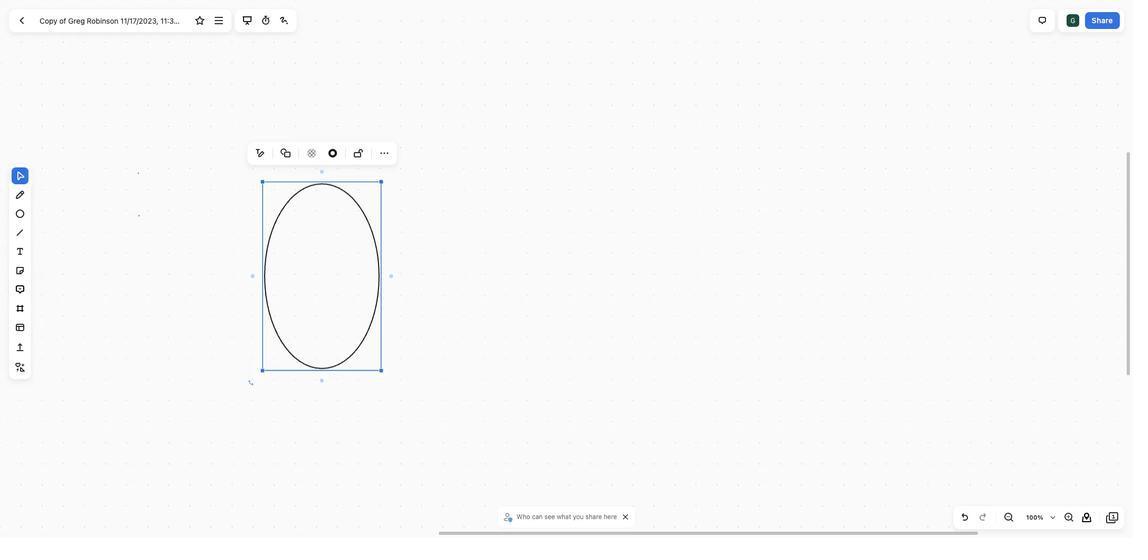 Task type: locate. For each thing, give the bounding box(es) containing it.
more tools image
[[14, 362, 26, 374]]

timer image
[[259, 14, 272, 27]]

text format image
[[254, 147, 266, 160]]

menu
[[249, 143, 395, 164]]

mini map image
[[1081, 512, 1093, 525]]

what
[[557, 514, 571, 522]]

here
[[604, 514, 617, 522]]

present image
[[241, 14, 253, 27]]

lock element
[[350, 145, 367, 162]]

more options image
[[212, 14, 225, 27]]

dashboard image
[[15, 14, 28, 27]]

templates image
[[14, 322, 26, 334]]

share
[[1092, 16, 1113, 25]]

100 %
[[1027, 515, 1044, 522]]

who can see what you share here
[[517, 514, 617, 522]]

undo image
[[959, 512, 971, 525]]

can
[[532, 514, 543, 522]]



Task type: vqa. For each thing, say whether or not it's contained in the screenshot.
Who can see what you share here
yes



Task type: describe. For each thing, give the bounding box(es) containing it.
fill image
[[305, 146, 318, 161]]

who can see what you share here button
[[502, 510, 620, 526]]

zoom out image
[[1003, 512, 1015, 525]]

100
[[1027, 515, 1038, 522]]

upload pdfs and images image
[[14, 342, 26, 354]]

who
[[517, 514, 530, 522]]

laser image
[[278, 14, 291, 27]]

you
[[573, 514, 584, 522]]

zoom in image
[[1063, 512, 1075, 525]]

more element
[[376, 145, 393, 162]]

text format element
[[252, 145, 268, 162]]

%
[[1038, 515, 1044, 522]]

star this whiteboard image
[[194, 14, 206, 27]]

share button
[[1085, 12, 1120, 29]]

lock image
[[352, 147, 365, 160]]

more image
[[378, 147, 391, 160]]

shape element
[[277, 145, 294, 162]]

comment panel image
[[1036, 14, 1049, 27]]

pages image
[[1106, 512, 1119, 525]]

shape image
[[280, 147, 292, 160]]

Document name text field
[[32, 12, 190, 29]]

share
[[586, 514, 602, 522]]

see
[[545, 514, 555, 522]]



